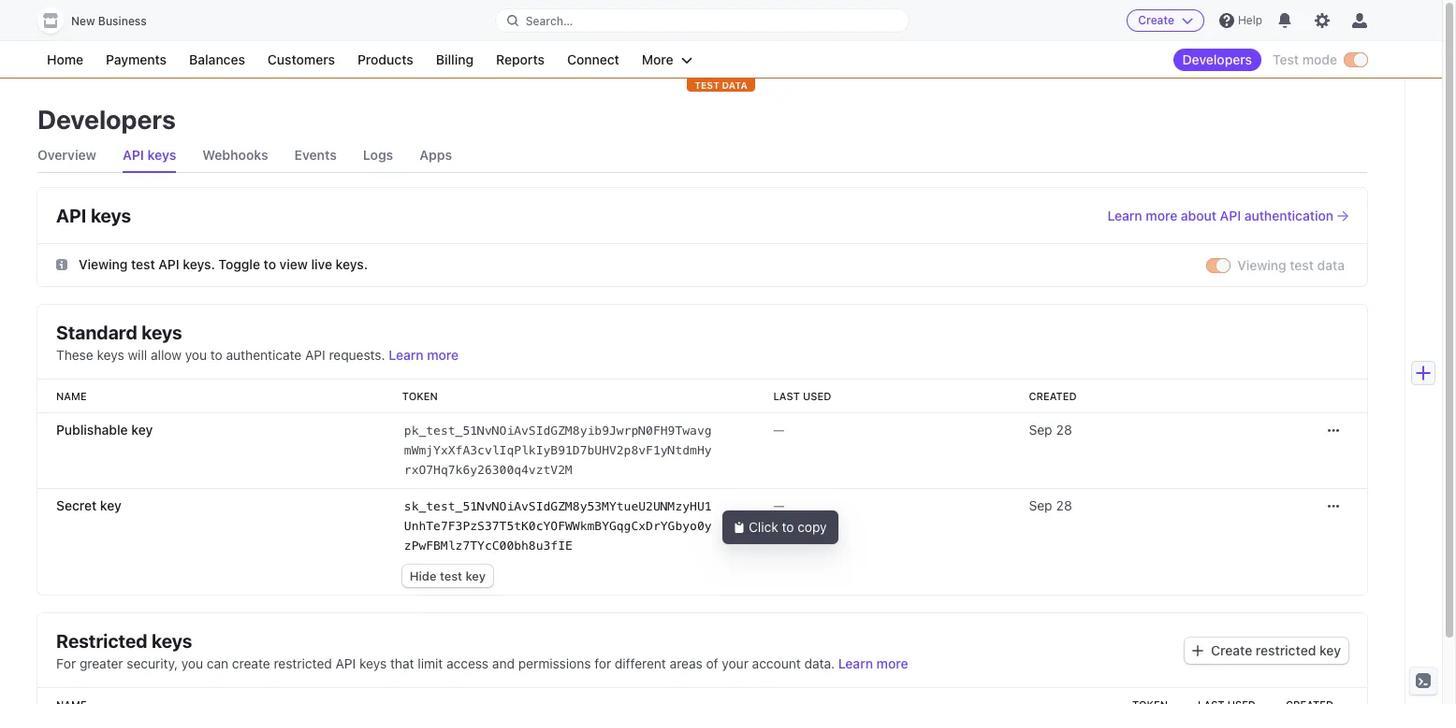 Task type: locate. For each thing, give the bounding box(es) containing it.
1 — from the top
[[773, 422, 785, 438]]

you right allow
[[185, 347, 207, 363]]

api keys inside 'tab list'
[[123, 147, 176, 163]]

greater
[[80, 656, 123, 672]]

1 sep from the top
[[1029, 422, 1053, 438]]

to left the view
[[264, 256, 276, 272]]

learn right data.
[[839, 656, 873, 672]]

1 vertical spatial learn
[[389, 347, 424, 363]]

api keys down overview link
[[56, 205, 131, 227]]

api keys right the overview
[[123, 147, 176, 163]]

0 vertical spatial svg image
[[1328, 501, 1339, 512]]

1 horizontal spatial test
[[440, 569, 462, 584]]

overview
[[37, 147, 96, 163]]

live
[[311, 256, 332, 272]]

viewing for viewing test api keys. toggle to view live keys.
[[79, 256, 128, 272]]

1 keys. from the left
[[183, 256, 215, 272]]

2 viewing from the left
[[1238, 257, 1287, 273]]

28
[[1056, 422, 1072, 438], [1056, 497, 1072, 513]]

viewing test api keys. toggle to view live keys.
[[79, 256, 368, 272]]

limit
[[418, 656, 443, 672]]

0 horizontal spatial more
[[427, 347, 459, 363]]

0 horizontal spatial viewing
[[79, 256, 128, 272]]

create for create restricted key
[[1211, 643, 1253, 658]]

1 vertical spatial svg image
[[1193, 645, 1204, 657]]

api left requests.
[[305, 347, 325, 363]]

keys down standard
[[97, 347, 124, 363]]

— up click to copy
[[773, 497, 785, 513]]

keys left webhooks
[[147, 147, 176, 163]]

1 horizontal spatial to
[[264, 256, 276, 272]]

0 vertical spatial to
[[264, 256, 276, 272]]

1 vertical spatial 28
[[1056, 497, 1072, 513]]

test right "hide"
[[440, 569, 462, 584]]

you left can at the bottom left of the page
[[181, 656, 203, 672]]

1 horizontal spatial more
[[877, 656, 908, 672]]

1 horizontal spatial learn more link
[[839, 656, 908, 672]]

0 vertical spatial api keys
[[123, 147, 176, 163]]

last used
[[773, 390, 831, 402]]

1 vertical spatial sep
[[1029, 497, 1053, 513]]

0 vertical spatial 28
[[1056, 422, 1072, 438]]

2 vertical spatial more
[[877, 656, 908, 672]]

more up 'token'
[[427, 347, 459, 363]]

you
[[185, 347, 207, 363], [181, 656, 203, 672]]

restricted
[[1256, 643, 1316, 658], [274, 656, 332, 672]]

webhooks
[[202, 147, 268, 163]]

zpwfbmlz7tycc00bh8u3fie
[[404, 539, 573, 553]]

webhooks link
[[202, 139, 268, 172]]

api inside 'tab list'
[[123, 147, 144, 163]]

—
[[773, 422, 785, 438], [773, 497, 785, 513]]

to inside 'standard keys these keys will allow you to authenticate api requests. learn more'
[[210, 347, 223, 363]]

account
[[752, 656, 801, 672]]

learn inside restricted keys for greater security, you can create restricted api keys that limit access and permissions for different areas of your account data. learn more
[[839, 656, 873, 672]]

hide test key button
[[402, 565, 493, 587]]

1 vertical spatial create
[[1211, 643, 1253, 658]]

publishable key
[[56, 422, 153, 438]]

Search… search field
[[496, 9, 909, 32]]

view
[[280, 256, 308, 272]]

1 viewing from the left
[[79, 256, 128, 272]]

keys. right live
[[336, 256, 368, 272]]

keys. left toggle
[[183, 256, 215, 272]]

authentication
[[1245, 208, 1334, 224]]

will
[[128, 347, 147, 363]]

1 horizontal spatial keys.
[[336, 256, 368, 272]]

more left about
[[1146, 208, 1178, 224]]

viewing
[[79, 256, 128, 272], [1238, 257, 1287, 273]]

test up standard
[[131, 256, 155, 272]]

connect link
[[558, 49, 629, 71]]

0 horizontal spatial test
[[131, 256, 155, 272]]

2 horizontal spatial to
[[782, 519, 794, 535]]

hide
[[410, 569, 437, 584]]

sk_test_51nvnoiavsidgzm8y53mytueu2unmzyhu1 unhte7f3pzs37t5tk0cyofwwkmbygqgcxdrygbyo0y zpwfbmlz7tycc00bh8u3fie button
[[402, 495, 715, 557]]

developers down 'help' button at the top right
[[1183, 51, 1252, 67]]

developers up the overview
[[37, 104, 176, 135]]

home
[[47, 51, 83, 67]]

0 horizontal spatial svg image
[[56, 259, 67, 271]]

pk_test_51nvnoiavsidgzm8yib9jwrpn0fh9twavg mwmjyxxfa3cvliqplkiyb91d7buhv2p8vf1yntdmhy rxo7hq7k6y26300q4vztv2m
[[404, 424, 712, 477]]

learn inside 'standard keys these keys will allow you to authenticate api requests. learn more'
[[389, 347, 424, 363]]

data
[[1318, 257, 1345, 273]]

0 vertical spatial learn more link
[[389, 347, 459, 363]]

to left copy
[[782, 519, 794, 535]]

1 horizontal spatial svg image
[[1328, 425, 1339, 436]]

viewing down authentication at the top right
[[1238, 257, 1287, 273]]

0 horizontal spatial learn more link
[[389, 347, 459, 363]]

customers link
[[258, 49, 344, 71]]

create button
[[1127, 9, 1205, 32]]

keys down api keys link
[[91, 205, 131, 227]]

svg image
[[1328, 501, 1339, 512], [1193, 645, 1204, 657]]

1 vertical spatial more
[[427, 347, 459, 363]]

1 vertical spatial to
[[210, 347, 223, 363]]

0 vertical spatial sep
[[1029, 422, 1053, 438]]

2 vertical spatial learn
[[839, 656, 873, 672]]

click to copy
[[749, 519, 827, 535]]

2 horizontal spatial test
[[1290, 257, 1314, 273]]

create inside 'link'
[[1211, 643, 1253, 658]]

restricted inside restricted keys for greater security, you can create restricted api keys that limit access and permissions for different areas of your account data. learn more
[[274, 656, 332, 672]]

learn more link right data.
[[839, 656, 908, 672]]

2 28 from the top
[[1056, 497, 1072, 513]]

tab list containing overview
[[37, 139, 1367, 173]]

apps
[[420, 147, 452, 163]]

0 vertical spatial create
[[1138, 13, 1175, 27]]

2 horizontal spatial learn
[[1108, 208, 1143, 224]]

access
[[447, 656, 489, 672]]

1 horizontal spatial developers
[[1183, 51, 1252, 67]]

0 horizontal spatial developers
[[37, 104, 176, 135]]

test for key
[[440, 569, 462, 584]]

last
[[773, 390, 800, 402]]

— down last
[[773, 422, 785, 438]]

more inside 'standard keys these keys will allow you to authenticate api requests. learn more'
[[427, 347, 459, 363]]

0 horizontal spatial svg image
[[1193, 645, 1204, 657]]

1 vertical spatial sep 28
[[1029, 497, 1072, 513]]

learn more link up 'token'
[[389, 347, 459, 363]]

test
[[131, 256, 155, 272], [1290, 257, 1314, 273], [440, 569, 462, 584]]

learn more link for restricted keys
[[839, 656, 908, 672]]

api left 'that'
[[336, 656, 356, 672]]

0 horizontal spatial keys.
[[183, 256, 215, 272]]

mwmjyxxfa3cvliqplkiyb91d7buhv2p8vf1yntdmhy
[[404, 443, 712, 457]]

keys up 'security,' on the left bottom of the page
[[152, 630, 192, 652]]

1 vertical spatial you
[[181, 656, 203, 672]]

0 horizontal spatial restricted
[[274, 656, 332, 672]]

api keys
[[123, 147, 176, 163], [56, 205, 131, 227]]

test left data on the right
[[1290, 257, 1314, 273]]

requests.
[[329, 347, 385, 363]]

tab list
[[37, 139, 1367, 173]]

0 horizontal spatial learn
[[389, 347, 424, 363]]

create inside button
[[1138, 13, 1175, 27]]

Search… text field
[[496, 9, 909, 32]]

sep
[[1029, 422, 1053, 438], [1029, 497, 1053, 513]]

test inside button
[[440, 569, 462, 584]]

to left "authenticate"
[[210, 347, 223, 363]]

0 vertical spatial —
[[773, 422, 785, 438]]

1 vertical spatial —
[[773, 497, 785, 513]]

keys left 'that'
[[359, 656, 387, 672]]

business
[[98, 14, 147, 28]]

1 horizontal spatial create
[[1211, 643, 1253, 658]]

viewing up standard
[[79, 256, 128, 272]]

sk_test_51nvnoiavsidgzm8y53mytueu2unmzyhu1 unhte7f3pzs37t5tk0cyofwwkmbygqgcxdrygbyo0y zpwfbmlz7tycc00bh8u3fie
[[404, 499, 712, 553]]

sep 28
[[1029, 422, 1072, 438], [1029, 497, 1072, 513]]

learn up 'token'
[[389, 347, 424, 363]]

reports
[[496, 51, 545, 67]]

1 horizontal spatial learn
[[839, 656, 873, 672]]

you inside 'standard keys these keys will allow you to authenticate api requests. learn more'
[[185, 347, 207, 363]]

svg image
[[56, 259, 67, 271], [1328, 425, 1339, 436]]

payments link
[[96, 49, 176, 71]]

learn left about
[[1108, 208, 1143, 224]]

keys
[[147, 147, 176, 163], [91, 205, 131, 227], [141, 322, 182, 343], [97, 347, 124, 363], [152, 630, 192, 652], [359, 656, 387, 672]]

more right data.
[[877, 656, 908, 672]]

test for api
[[131, 256, 155, 272]]

0 vertical spatial sep 28
[[1029, 422, 1072, 438]]

api down overview link
[[56, 205, 87, 227]]

1 horizontal spatial svg image
[[1328, 501, 1339, 512]]

2 — from the top
[[773, 497, 785, 513]]

api
[[123, 147, 144, 163], [56, 205, 87, 227], [1220, 208, 1241, 224], [158, 256, 179, 272], [305, 347, 325, 363], [336, 656, 356, 672]]

2 vertical spatial to
[[782, 519, 794, 535]]

0 horizontal spatial create
[[1138, 13, 1175, 27]]

learn
[[1108, 208, 1143, 224], [389, 347, 424, 363], [839, 656, 873, 672]]

permissions
[[518, 656, 591, 672]]

1 horizontal spatial viewing
[[1238, 257, 1287, 273]]

1 vertical spatial api keys
[[56, 205, 131, 227]]

0 horizontal spatial to
[[210, 347, 223, 363]]

api keys link
[[123, 139, 176, 172]]

1 vertical spatial learn more link
[[839, 656, 908, 672]]

developers
[[1183, 51, 1252, 67], [37, 104, 176, 135]]

rxo7hq7k6y26300q4vztv2m
[[404, 463, 573, 477]]

api right the overview
[[123, 147, 144, 163]]

copy
[[798, 519, 827, 535]]

learn more about api authentication
[[1108, 208, 1334, 224]]

svg image inside create restricted key 'link'
[[1193, 645, 1204, 657]]

standard keys these keys will allow you to authenticate api requests. learn more
[[56, 322, 459, 363]]

more
[[642, 51, 674, 67]]

2 horizontal spatial more
[[1146, 208, 1178, 224]]

0 vertical spatial you
[[185, 347, 207, 363]]

0 vertical spatial developers
[[1183, 51, 1252, 67]]

key
[[131, 422, 153, 438], [100, 497, 122, 513], [466, 569, 486, 584], [1320, 643, 1341, 658]]

token
[[402, 390, 438, 402]]

viewing for viewing test data
[[1238, 257, 1287, 273]]

0 vertical spatial svg image
[[56, 259, 67, 271]]

1 horizontal spatial restricted
[[1256, 643, 1316, 658]]

these
[[56, 347, 93, 363]]



Task type: vqa. For each thing, say whether or not it's contained in the screenshot.
toolbar
no



Task type: describe. For each thing, give the bounding box(es) containing it.
about
[[1181, 208, 1217, 224]]

test for data
[[1290, 257, 1314, 273]]

more inside restricted keys for greater security, you can create restricted api keys that limit access and permissions for different areas of your account data. learn more
[[877, 656, 908, 672]]

connect
[[567, 51, 619, 67]]

help button
[[1212, 6, 1270, 36]]

1 vertical spatial svg image
[[1328, 425, 1339, 436]]

pk_test_51nvnoiavsidgzm8yib9jwrpn0fh9twavg
[[404, 424, 712, 438]]

areas
[[670, 656, 703, 672]]

developers link
[[1173, 49, 1262, 71]]

you inside restricted keys for greater security, you can create restricted api keys that limit access and permissions for different areas of your account data. learn more
[[181, 656, 203, 672]]

viewing test data
[[1238, 257, 1345, 273]]

0 vertical spatial more
[[1146, 208, 1178, 224]]

pk_test_51nvnoiavsidgzm8yib9jwrpn0fh9twavg mwmjyxxfa3cvliqplkiyb91d7buhv2p8vf1yntdmhy rxo7hq7k6y26300q4vztv2m button
[[402, 419, 715, 482]]

click
[[749, 519, 778, 535]]

new business
[[71, 14, 147, 28]]

secret key
[[56, 497, 122, 513]]

balances link
[[180, 49, 255, 71]]

overview link
[[37, 139, 96, 172]]

apps link
[[420, 139, 452, 172]]

keys inside 'tab list'
[[147, 147, 176, 163]]

events
[[294, 147, 337, 163]]

reports link
[[487, 49, 554, 71]]

2 sep from the top
[[1029, 497, 1053, 513]]

more button
[[633, 49, 702, 71]]

data
[[722, 80, 748, 91]]

learn more link for standard keys
[[389, 347, 459, 363]]

restricted keys for greater security, you can create restricted api keys that limit access and permissions for different areas of your account data. learn more
[[56, 630, 908, 672]]

new
[[71, 14, 95, 28]]

created
[[1029, 390, 1077, 402]]

create restricted key link
[[1185, 638, 1349, 664]]

to inside tooltip
[[782, 519, 794, 535]]

test
[[695, 80, 720, 91]]

0 vertical spatial learn
[[1108, 208, 1143, 224]]

billing link
[[427, 49, 483, 71]]

test data
[[695, 80, 748, 91]]

for
[[56, 656, 76, 672]]

sk_test_51nvnoiavsidgzm8y53mytueu2unmzyhu1
[[404, 499, 712, 513]]

mode
[[1303, 51, 1338, 67]]

your
[[722, 656, 749, 672]]

2 sep 28 from the top
[[1029, 497, 1072, 513]]

events link
[[294, 139, 337, 172]]

create restricted key
[[1211, 643, 1341, 658]]

— for publishable key
[[773, 422, 785, 438]]

create
[[232, 656, 270, 672]]

1 28 from the top
[[1056, 422, 1072, 438]]

secret
[[56, 497, 97, 513]]

logs
[[363, 147, 393, 163]]

name
[[56, 390, 87, 402]]

key inside button
[[466, 569, 486, 584]]

2 keys. from the left
[[336, 256, 368, 272]]

search…
[[526, 14, 573, 28]]

balances
[[189, 51, 245, 67]]

that
[[390, 656, 414, 672]]

api right about
[[1220, 208, 1241, 224]]

different
[[615, 656, 666, 672]]

billing
[[436, 51, 474, 67]]

test
[[1273, 51, 1299, 67]]

api left toggle
[[158, 256, 179, 272]]

products link
[[348, 49, 423, 71]]

learn more about api authentication link
[[1108, 207, 1349, 226]]

for
[[595, 656, 611, 672]]

unhte7f3pzs37t5tk0cyofwwkmbygqgcxdrygbyo0y
[[404, 519, 712, 533]]

restricted inside 'link'
[[1256, 643, 1316, 658]]

can
[[207, 656, 229, 672]]

of
[[706, 656, 718, 672]]

security,
[[127, 656, 178, 672]]

create for create
[[1138, 13, 1175, 27]]

products
[[358, 51, 413, 67]]

hide test key
[[410, 569, 486, 584]]

used
[[803, 390, 831, 402]]

click to copy tooltip
[[723, 511, 838, 545]]

api inside 'standard keys these keys will allow you to authenticate api requests. learn more'
[[305, 347, 325, 363]]

publishable
[[56, 422, 128, 438]]

key inside 'link'
[[1320, 643, 1341, 658]]

new business button
[[37, 7, 165, 34]]

standard
[[56, 322, 137, 343]]

data.
[[804, 656, 835, 672]]

1 vertical spatial developers
[[37, 104, 176, 135]]

toggle
[[218, 256, 260, 272]]

1 sep 28 from the top
[[1029, 422, 1072, 438]]

restricted
[[56, 630, 148, 652]]

api inside restricted keys for greater security, you can create restricted api keys that limit access and permissions for different areas of your account data. learn more
[[336, 656, 356, 672]]

allow
[[151, 347, 182, 363]]

keys up allow
[[141, 322, 182, 343]]

authenticate
[[226, 347, 302, 363]]

payments
[[106, 51, 167, 67]]

customers
[[268, 51, 335, 67]]

— for secret key
[[773, 497, 785, 513]]

help
[[1238, 13, 1263, 27]]

logs link
[[363, 139, 393, 172]]

home link
[[37, 49, 93, 71]]

test mode
[[1273, 51, 1338, 67]]



